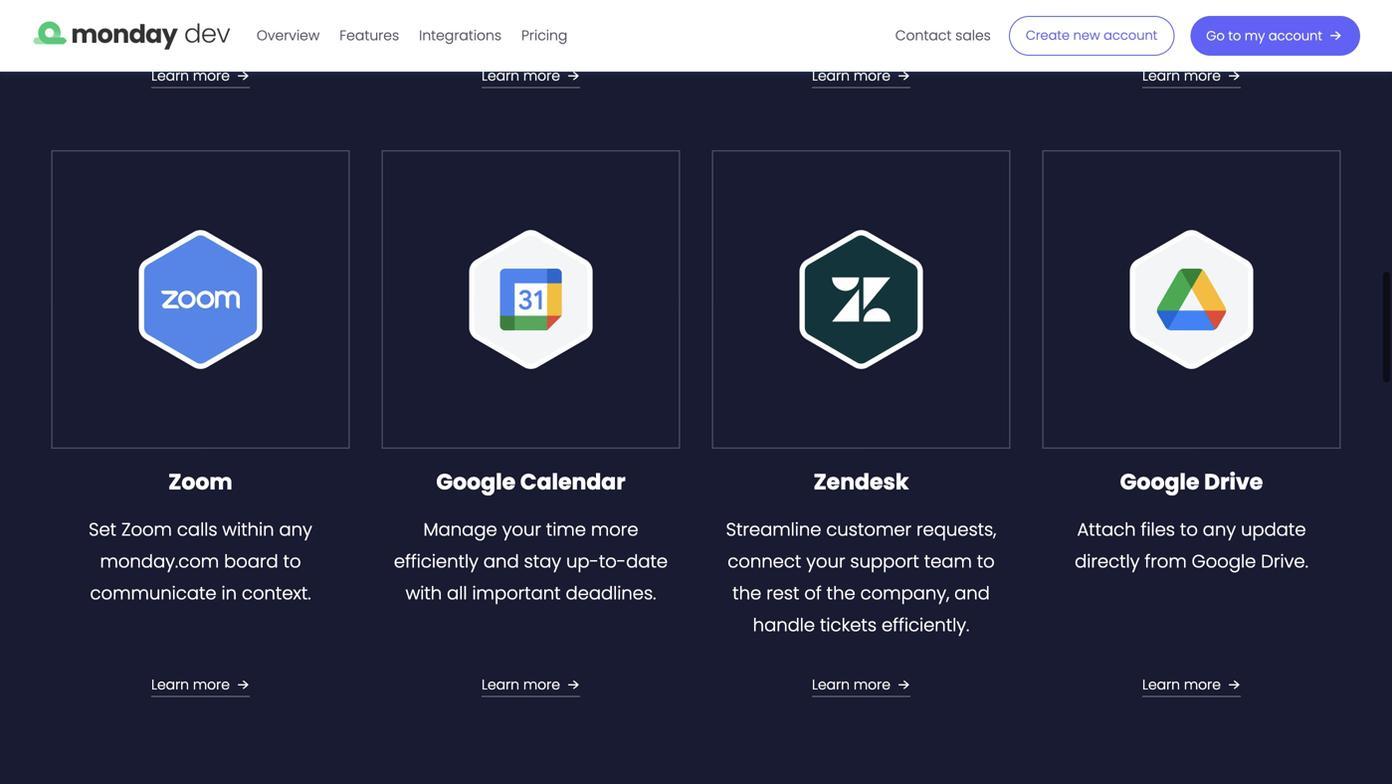 Task type: describe. For each thing, give the bounding box(es) containing it.
zoom inside set zoom calls within any monday.com board to communicate in context.
[[121, 517, 172, 543]]

from
[[1145, 549, 1188, 575]]

create
[[1026, 26, 1070, 44]]

update
[[1242, 517, 1307, 543]]

your inside manage your time more efficiently and stay up-to-date with all important deadlines.
[[502, 517, 542, 543]]

time
[[546, 517, 586, 543]]

date
[[626, 549, 668, 575]]

manage
[[424, 517, 497, 543]]

create new account
[[1026, 26, 1158, 44]]

monday.com
[[100, 549, 219, 575]]

go to my account button
[[1191, 16, 1361, 56]]

with
[[406, 581, 442, 607]]

of
[[805, 581, 822, 607]]

google calendar
[[436, 467, 626, 498]]

requests,
[[917, 517, 997, 543]]

to-
[[599, 549, 626, 575]]

communicate
[[90, 581, 217, 607]]

create new account button
[[1009, 16, 1175, 56]]

zendesk image
[[712, 150, 1011, 449]]

main element
[[247, 0, 1361, 72]]

and inside streamline customer requests, connect your support team to the rest of the company, and handle tickets efficiently.
[[955, 581, 990, 607]]

to inside streamline customer requests, connect your support team to the rest of the company, and handle tickets efficiently.
[[977, 549, 995, 575]]

any inside attach files to any update directly from google drive.
[[1204, 517, 1237, 543]]

up-
[[567, 549, 599, 575]]

overview
[[257, 26, 320, 45]]

google for google calendar
[[436, 467, 516, 498]]

zendesk
[[814, 467, 909, 498]]

your inside streamline customer requests, connect your support team to the rest of the company, and handle tickets efficiently.
[[807, 549, 846, 575]]

context.
[[242, 581, 311, 607]]

features
[[340, 26, 399, 45]]

company,
[[861, 581, 950, 607]]

to inside attach files to any update directly from google drive.
[[1181, 517, 1199, 543]]

my
[[1245, 27, 1266, 45]]

attach
[[1078, 517, 1137, 543]]

go to my account
[[1207, 27, 1323, 45]]

calendar
[[520, 467, 626, 498]]

overview link
[[247, 20, 330, 52]]

set
[[89, 517, 117, 543]]

calender image
[[382, 150, 681, 449]]

zoom image
[[51, 150, 350, 449]]

drive.
[[1262, 549, 1309, 575]]

google for google drive
[[1121, 467, 1200, 498]]

sales
[[956, 26, 991, 45]]

contact
[[896, 26, 952, 45]]

deadlines.
[[566, 581, 657, 607]]

1 the from the left
[[733, 581, 762, 607]]



Task type: vqa. For each thing, say whether or not it's contained in the screenshot.
ANALYTICS
no



Task type: locate. For each thing, give the bounding box(es) containing it.
new
[[1074, 26, 1101, 44]]

your up of on the right
[[807, 549, 846, 575]]

stay
[[524, 549, 562, 575]]

and up important
[[484, 549, 519, 575]]

in
[[222, 581, 237, 607]]

support
[[851, 549, 920, 575]]

account right my
[[1269, 27, 1323, 45]]

manage your time more efficiently and stay up-to-date with all important deadlines.
[[394, 517, 668, 607]]

go
[[1207, 27, 1225, 45]]

1 vertical spatial and
[[955, 581, 990, 607]]

2 the from the left
[[827, 581, 856, 607]]

google right from
[[1192, 549, 1257, 575]]

your up stay
[[502, 517, 542, 543]]

google up files
[[1121, 467, 1200, 498]]

any inside set zoom calls within any monday.com board to communicate in context.
[[279, 517, 312, 543]]

1 horizontal spatial the
[[827, 581, 856, 607]]

efficiently
[[394, 549, 479, 575]]

tickets
[[820, 613, 877, 638]]

more inside manage your time more efficiently and stay up-to-date with all important deadlines.
[[591, 517, 639, 543]]

0 horizontal spatial the
[[733, 581, 762, 607]]

any down drive on the bottom
[[1204, 517, 1237, 543]]

1 vertical spatial your
[[807, 549, 846, 575]]

the
[[733, 581, 762, 607], [827, 581, 856, 607]]

1 horizontal spatial account
[[1269, 27, 1323, 45]]

rest
[[767, 581, 800, 607]]

all
[[447, 581, 467, 607]]

directly
[[1075, 549, 1140, 575]]

to right team
[[977, 549, 995, 575]]

efficiently.
[[882, 613, 970, 638]]

connect
[[728, 549, 802, 575]]

and down team
[[955, 581, 990, 607]]

to up context.
[[283, 549, 301, 575]]

to right files
[[1181, 517, 1199, 543]]

drive
[[1205, 467, 1264, 498]]

google
[[436, 467, 516, 498], [1121, 467, 1200, 498], [1192, 549, 1257, 575]]

within
[[222, 517, 274, 543]]

google inside attach files to any update directly from google drive.
[[1192, 549, 1257, 575]]

1 horizontal spatial any
[[1204, 517, 1237, 543]]

0 horizontal spatial account
[[1104, 26, 1158, 44]]

important
[[472, 581, 561, 607]]

streamline customer requests, connect your support team to the rest of the company, and handle tickets efficiently.
[[726, 517, 997, 638]]

0 horizontal spatial and
[[484, 549, 519, 575]]

learn
[[151, 66, 189, 86], [482, 66, 520, 86], [812, 66, 850, 86], [1143, 66, 1181, 86], [151, 676, 189, 695], [482, 676, 520, 695], [812, 676, 850, 695], [1143, 676, 1181, 695]]

1 horizontal spatial and
[[955, 581, 990, 607]]

account inside create new account button
[[1104, 26, 1158, 44]]

drive image
[[1043, 150, 1342, 449]]

features link
[[330, 20, 409, 52]]

the right of on the right
[[827, 581, 856, 607]]

1 any from the left
[[279, 517, 312, 543]]

streamline
[[726, 517, 822, 543]]

0 vertical spatial your
[[502, 517, 542, 543]]

set zoom calls within any monday.com board to communicate in context.
[[89, 517, 312, 607]]

customer
[[827, 517, 912, 543]]

0 horizontal spatial your
[[502, 517, 542, 543]]

2 any from the left
[[1204, 517, 1237, 543]]

and
[[484, 549, 519, 575], [955, 581, 990, 607]]

0 horizontal spatial any
[[279, 517, 312, 543]]

pricing
[[522, 26, 568, 45]]

zoom up the 'monday.com'
[[121, 517, 172, 543]]

account right new
[[1104, 26, 1158, 44]]

team
[[925, 549, 973, 575]]

google up manage on the left of the page
[[436, 467, 516, 498]]

the left rest
[[733, 581, 762, 607]]

attach files to any update directly from google drive.
[[1075, 517, 1309, 575]]

any right 'within'
[[279, 517, 312, 543]]

integrations
[[419, 26, 502, 45]]

pricing link
[[512, 20, 578, 52]]

0 vertical spatial zoom
[[169, 467, 233, 498]]

0 vertical spatial and
[[484, 549, 519, 575]]

account inside go to my account button
[[1269, 27, 1323, 45]]

to right go
[[1229, 27, 1242, 45]]

calls
[[177, 517, 218, 543]]

learn more link
[[151, 64, 254, 88], [482, 64, 584, 88], [812, 64, 915, 88], [1143, 64, 1245, 88], [151, 674, 254, 698], [482, 674, 584, 698], [812, 674, 915, 698], [1143, 674, 1245, 698]]

handle
[[753, 613, 816, 638]]

contact sales button
[[886, 20, 1001, 52]]

board
[[224, 549, 278, 575]]

zoom up calls
[[169, 467, 233, 498]]

monday.com dev image
[[32, 13, 231, 55]]

and inside manage your time more efficiently and stay up-to-date with all important deadlines.
[[484, 549, 519, 575]]

more
[[193, 66, 230, 86], [524, 66, 560, 86], [854, 66, 891, 86], [1185, 66, 1222, 86], [591, 517, 639, 543], [193, 676, 230, 695], [524, 676, 560, 695], [854, 676, 891, 695], [1185, 676, 1222, 695]]

learn more
[[151, 66, 230, 86], [482, 66, 560, 86], [812, 66, 891, 86], [1143, 66, 1222, 86], [151, 676, 230, 695], [482, 676, 560, 695], [812, 676, 891, 695], [1143, 676, 1222, 695]]

account
[[1104, 26, 1158, 44], [1269, 27, 1323, 45]]

your
[[502, 517, 542, 543], [807, 549, 846, 575]]

zoom
[[169, 467, 233, 498], [121, 517, 172, 543]]

files
[[1141, 517, 1176, 543]]

to inside set zoom calls within any monday.com board to communicate in context.
[[283, 549, 301, 575]]

to
[[1229, 27, 1242, 45], [1181, 517, 1199, 543], [283, 549, 301, 575], [977, 549, 995, 575]]

integrations link
[[409, 20, 512, 52]]

to inside button
[[1229, 27, 1242, 45]]

1 horizontal spatial your
[[807, 549, 846, 575]]

1 vertical spatial zoom
[[121, 517, 172, 543]]

contact sales
[[896, 26, 991, 45]]

any
[[279, 517, 312, 543], [1204, 517, 1237, 543]]

google drive
[[1121, 467, 1264, 498]]



